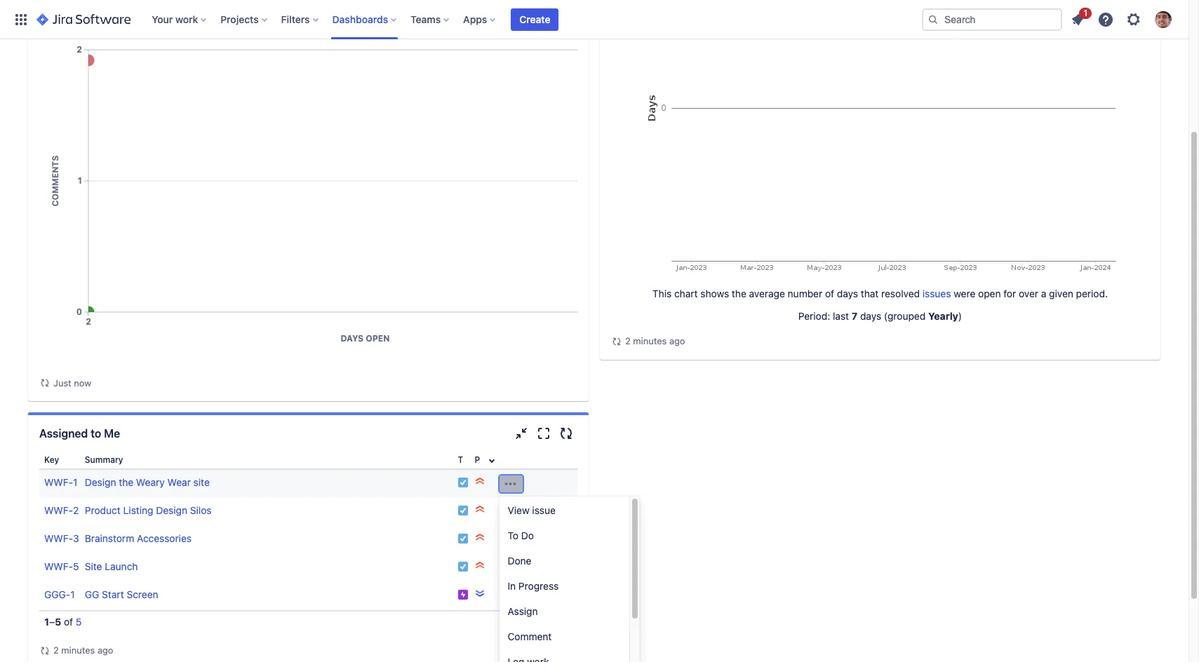Task type: describe. For each thing, give the bounding box(es) containing it.
period:
[[798, 310, 830, 322]]

Search field
[[922, 8, 1062, 31]]

site launch link
[[85, 561, 138, 573]]

issues link
[[923, 288, 951, 300]]

listing
[[123, 505, 153, 517]]

were
[[954, 288, 976, 300]]

filters button
[[277, 8, 324, 31]]

an arrow curved in a circular way on the button that refreshes the dashboard image for region containing this chart shows the average number of days that resolved
[[611, 336, 622, 347]]

banner containing your work
[[0, 0, 1189, 39]]

wwf-3 link
[[44, 533, 79, 545]]

wwf- for 1
[[44, 477, 73, 488]]

summary
[[85, 455, 123, 465]]

comment link
[[499, 626, 629, 648]]

filters
[[281, 13, 310, 25]]

projects
[[221, 13, 259, 25]]

wwf-3 brainstorm accessories
[[44, 533, 192, 545]]

just now region
[[39, 0, 642, 390]]

1 – 5 of 5
[[44, 616, 82, 628]]

now
[[74, 377, 91, 388]]

do
[[521, 530, 534, 542]]

start
[[102, 589, 124, 601]]

work
[[175, 13, 198, 25]]

help image
[[1098, 11, 1114, 28]]

lowest image
[[475, 588, 486, 599]]

5 right – at the left
[[76, 616, 82, 628]]

view
[[508, 505, 530, 517]]

projects button
[[216, 8, 273, 31]]

ggg-1
[[44, 589, 75, 601]]

chart
[[674, 288, 698, 300]]

site
[[85, 561, 102, 573]]

this chart shows the average number of days that resolved issues were open for over a given period.
[[653, 288, 1108, 300]]

progress
[[519, 580, 559, 592]]

ggg-
[[44, 589, 70, 601]]

2 for assigned to me region
[[53, 645, 59, 656]]

just
[[53, 377, 71, 388]]

wwf-5 site launch
[[44, 561, 138, 573]]

settings image
[[1126, 11, 1142, 28]]

yearly
[[928, 310, 959, 322]]

)
[[959, 310, 962, 322]]

5 left 5 link
[[55, 616, 61, 628]]

dashboards button
[[328, 8, 402, 31]]

0 vertical spatial 2 minutes ago
[[625, 335, 685, 347]]

done
[[508, 555, 532, 567]]

average
[[749, 288, 785, 300]]

in progress
[[508, 580, 559, 592]]

3
[[73, 533, 79, 545]]

dashboards
[[332, 13, 388, 25]]

7
[[852, 310, 858, 322]]

that
[[861, 288, 879, 300]]

product
[[85, 505, 121, 517]]

wwf-5 link
[[44, 561, 79, 573]]

view issue
[[508, 505, 556, 517]]

1 down ggg-
[[44, 616, 49, 628]]

silos
[[190, 505, 212, 517]]

an arrow curved in a circular way on the button that refreshes the dashboard image for assigned to me region
[[39, 646, 51, 657]]

comment
[[508, 631, 552, 643]]

to
[[508, 530, 519, 542]]

1 horizontal spatial days
[[860, 310, 882, 322]]

gg start screen
[[85, 589, 158, 601]]

undefined generated chart image image
[[638, 0, 1122, 275]]

wear
[[167, 477, 191, 488]]

open
[[978, 288, 1001, 300]]

1 horizontal spatial design
[[156, 505, 187, 517]]

assigned
[[39, 427, 88, 440]]

create button
[[511, 8, 559, 31]]

appswitcher icon image
[[13, 11, 29, 28]]

brainstorm
[[85, 533, 134, 545]]

5 left site
[[73, 561, 79, 573]]

wwf-1 link
[[44, 477, 78, 488]]

product listing design silos link
[[85, 505, 212, 517]]

the inside region
[[732, 288, 747, 300]]

wwf- for 5
[[44, 561, 73, 573]]

me
[[104, 427, 120, 440]]

weary
[[136, 477, 165, 488]]

your
[[152, 13, 173, 25]]

2 minutes ago inside assigned to me region
[[53, 645, 113, 656]]

your profile and settings image
[[1155, 11, 1172, 28]]

screen
[[127, 589, 158, 601]]

task image for site launch
[[458, 561, 469, 573]]

2 for region containing this chart shows the average number of days that resolved
[[625, 335, 631, 347]]

1 left the gg
[[70, 589, 75, 601]]

last
[[833, 310, 849, 322]]

period: last 7 days (grouped yearly )
[[798, 310, 962, 322]]

highest image for wwf-5 site launch
[[475, 560, 486, 571]]

minimize assigned to me image
[[513, 425, 530, 442]]

issues
[[923, 288, 951, 300]]

wwf- for 3
[[44, 533, 73, 545]]

a
[[1041, 288, 1047, 300]]

teams
[[411, 13, 441, 25]]

0 vertical spatial ago
[[669, 335, 685, 347]]

your work button
[[148, 8, 212, 31]]

launch
[[105, 561, 138, 573]]

teams button
[[406, 8, 455, 31]]



Task type: locate. For each thing, give the bounding box(es) containing it.
1 left help 'icon'
[[1084, 7, 1088, 18]]

1 horizontal spatial the
[[732, 288, 747, 300]]

0 vertical spatial highest image
[[475, 476, 486, 487]]

p
[[475, 455, 480, 465]]

1 horizontal spatial of
[[825, 288, 834, 300]]

primary element
[[8, 0, 922, 39]]

design
[[85, 477, 116, 488], [156, 505, 187, 517]]

1 vertical spatial minutes
[[61, 645, 95, 656]]

apps button
[[459, 8, 501, 31]]

apps
[[463, 13, 487, 25]]

wwf- up ggg-1
[[44, 561, 73, 573]]

1 vertical spatial task image
[[458, 561, 469, 573]]

days left that
[[837, 288, 858, 300]]

1 up wwf-2 link
[[73, 477, 78, 488]]

0 horizontal spatial 2 minutes ago
[[53, 645, 113, 656]]

highest image down p
[[475, 476, 486, 487]]

to
[[91, 427, 101, 440]]

2 minutes ago down 5 link
[[53, 645, 113, 656]]

design down summary
[[85, 477, 116, 488]]

minutes for an arrow curved in a circular way on the button that refreshes the dashboard image inside the region
[[633, 335, 667, 347]]

2
[[625, 335, 631, 347], [73, 505, 79, 517], [53, 645, 59, 656]]

task image
[[458, 477, 469, 488], [458, 561, 469, 573]]

minutes inside assigned to me region
[[61, 645, 95, 656]]

0 horizontal spatial days
[[837, 288, 858, 300]]

wwf-2 product listing design silos
[[44, 505, 212, 517]]

2 task image from the top
[[458, 533, 469, 545]]

1 horizontal spatial minutes
[[633, 335, 667, 347]]

to do link
[[499, 525, 629, 547]]

1 vertical spatial 2 minutes ago
[[53, 645, 113, 656]]

create
[[520, 13, 551, 25]]

1 horizontal spatial ago
[[669, 335, 685, 347]]

1 vertical spatial an arrow curved in a circular way on the button that refreshes the dashboard image
[[39, 646, 51, 657]]

design the weary wear site
[[85, 477, 210, 488]]

1 vertical spatial 2
[[73, 505, 79, 517]]

gg
[[85, 589, 99, 601]]

highest image left 'view'
[[475, 504, 486, 515]]

1 task image from the top
[[458, 505, 469, 517]]

highest image for wwf-3 brainstorm accessories
[[475, 532, 486, 543]]

highest image up lowest image
[[475, 560, 486, 571]]

assigned to me region
[[39, 452, 578, 658]]

task image left to
[[458, 533, 469, 545]]

assigned to me
[[39, 427, 120, 440]]

brainstorm accessories link
[[85, 533, 192, 545]]

wwf- down wwf-2 link
[[44, 533, 73, 545]]

1 vertical spatial highest image
[[475, 560, 486, 571]]

issue
[[532, 505, 556, 517]]

1 vertical spatial the
[[119, 477, 133, 488]]

3 wwf- from the top
[[44, 533, 73, 545]]

1 highest image from the top
[[475, 532, 486, 543]]

to do
[[508, 530, 534, 542]]

the left weary on the bottom left of page
[[119, 477, 133, 488]]

1 vertical spatial days
[[860, 310, 882, 322]]

the
[[732, 288, 747, 300], [119, 477, 133, 488]]

of left 5 link
[[64, 616, 73, 628]]

of inside region
[[825, 288, 834, 300]]

site
[[193, 477, 210, 488]]

given
[[1049, 288, 1074, 300]]

highest image for design the weary wear site
[[475, 476, 486, 487]]

wwf-2 link
[[44, 505, 79, 517]]

task image for wwf-3 brainstorm accessories
[[458, 533, 469, 545]]

task image up epic icon
[[458, 561, 469, 573]]

2 highest image from the top
[[475, 504, 486, 515]]

days
[[837, 288, 858, 300], [860, 310, 882, 322]]

view issue link
[[499, 500, 629, 522]]

ago down the start
[[98, 645, 113, 656]]

minutes inside region
[[633, 335, 667, 347]]

of
[[825, 288, 834, 300], [64, 616, 73, 628]]

an arrow curved in a circular way on the button that refreshes the dashboard image
[[39, 378, 51, 389]]

notifications image
[[1070, 11, 1086, 28]]

0 horizontal spatial of
[[64, 616, 73, 628]]

shows
[[701, 288, 729, 300]]

0 vertical spatial of
[[825, 288, 834, 300]]

in
[[508, 580, 516, 592]]

an arrow curved in a circular way on the button that refreshes the dashboard image
[[611, 336, 622, 347], [39, 646, 51, 657]]

this
[[653, 288, 672, 300]]

of inside assigned to me region
[[64, 616, 73, 628]]

for
[[1004, 288, 1016, 300]]

1 vertical spatial of
[[64, 616, 73, 628]]

over
[[1019, 288, 1039, 300]]

jira software image
[[36, 11, 131, 28], [36, 11, 131, 28]]

2 inside region
[[625, 335, 631, 347]]

2 minutes ago
[[625, 335, 685, 347], [53, 645, 113, 656]]

region containing this chart shows the average number of days that resolved
[[611, 0, 1149, 348]]

wwf- down key
[[44, 477, 73, 488]]

5 link
[[76, 616, 82, 628]]

minutes
[[633, 335, 667, 347], [61, 645, 95, 656]]

2 vertical spatial 2
[[53, 645, 59, 656]]

number
[[788, 288, 823, 300]]

minutes down 5 link
[[61, 645, 95, 656]]

wwf-
[[44, 477, 73, 488], [44, 505, 73, 517], [44, 533, 73, 545], [44, 561, 73, 573]]

ago down chart
[[669, 335, 685, 347]]

0 vertical spatial highest image
[[475, 532, 486, 543]]

the right shows
[[732, 288, 747, 300]]

0 vertical spatial an arrow curved in a circular way on the button that refreshes the dashboard image
[[611, 336, 622, 347]]

gg start screen link
[[85, 589, 158, 601]]

search image
[[928, 14, 939, 25]]

task image down t
[[458, 477, 469, 488]]

resolved
[[882, 288, 920, 300]]

the inside assigned to me region
[[119, 477, 133, 488]]

days right 7
[[860, 310, 882, 322]]

0 horizontal spatial the
[[119, 477, 133, 488]]

t
[[458, 455, 463, 465]]

refresh assigned to me image
[[558, 425, 575, 442]]

key
[[44, 455, 59, 465]]

1 vertical spatial task image
[[458, 533, 469, 545]]

(grouped
[[884, 310, 926, 322]]

1
[[1084, 7, 1088, 18], [73, 477, 78, 488], [70, 589, 75, 601], [44, 616, 49, 628]]

0 vertical spatial minutes
[[633, 335, 667, 347]]

1 highest image from the top
[[475, 476, 486, 487]]

1 vertical spatial design
[[156, 505, 187, 517]]

done link
[[499, 550, 629, 573]]

region
[[611, 0, 1149, 348]]

0 vertical spatial days
[[837, 288, 858, 300]]

epic image
[[458, 590, 469, 601]]

highest image left to
[[475, 532, 486, 543]]

of right "number" on the right top of page
[[825, 288, 834, 300]]

2 minutes ago down this
[[625, 335, 685, 347]]

0 vertical spatial task image
[[458, 505, 469, 517]]

1 horizontal spatial 2
[[73, 505, 79, 517]]

1 horizontal spatial an arrow curved in a circular way on the button that refreshes the dashboard image
[[611, 336, 622, 347]]

ago
[[669, 335, 685, 347], [98, 645, 113, 656]]

2 task image from the top
[[458, 561, 469, 573]]

banner
[[0, 0, 1189, 39]]

assign
[[508, 606, 538, 618]]

accessories
[[137, 533, 192, 545]]

task image
[[458, 505, 469, 517], [458, 533, 469, 545]]

in progress link
[[499, 575, 629, 598]]

highest image
[[475, 532, 486, 543], [475, 560, 486, 571]]

0 horizontal spatial ago
[[98, 645, 113, 656]]

task image for wwf-2 product listing design silos
[[458, 505, 469, 517]]

5
[[73, 561, 79, 573], [55, 616, 61, 628], [76, 616, 82, 628]]

1 wwf- from the top
[[44, 477, 73, 488]]

1 task image from the top
[[458, 477, 469, 488]]

2 highest image from the top
[[475, 560, 486, 571]]

1 horizontal spatial 2 minutes ago
[[625, 335, 685, 347]]

1 inside banner
[[1084, 7, 1088, 18]]

wwf- down wwf-1 link
[[44, 505, 73, 517]]

minutes down this
[[633, 335, 667, 347]]

design the weary wear site link
[[85, 477, 210, 488]]

0 horizontal spatial an arrow curved in a circular way on the button that refreshes the dashboard image
[[39, 646, 51, 657]]

period.
[[1076, 288, 1108, 300]]

0 horizontal spatial design
[[85, 477, 116, 488]]

highest image
[[475, 476, 486, 487], [475, 504, 486, 515]]

minutes for an arrow curved in a circular way on the button that refreshes the dashboard image associated with assigned to me region
[[61, 645, 95, 656]]

design up accessories
[[156, 505, 187, 517]]

task image for design the weary wear site
[[458, 477, 469, 488]]

ggg-1 link
[[44, 589, 75, 601]]

0 horizontal spatial 2
[[53, 645, 59, 656]]

wwf- for 2
[[44, 505, 73, 517]]

assign link
[[499, 601, 629, 623]]

4 wwf- from the top
[[44, 561, 73, 573]]

ago inside assigned to me region
[[98, 645, 113, 656]]

just now
[[53, 377, 91, 388]]

your work
[[152, 13, 198, 25]]

0 vertical spatial 2
[[625, 335, 631, 347]]

task image down t
[[458, 505, 469, 517]]

highest image for product listing design silos
[[475, 504, 486, 515]]

maximize assigned to me image
[[535, 425, 552, 442]]

an arrow curved in a circular way on the button that refreshes the dashboard image inside region
[[611, 336, 622, 347]]

–
[[49, 616, 55, 628]]

0 vertical spatial task image
[[458, 477, 469, 488]]

0 vertical spatial design
[[85, 477, 116, 488]]

wwf-1
[[44, 477, 78, 488]]

2 wwf- from the top
[[44, 505, 73, 517]]

1 vertical spatial ago
[[98, 645, 113, 656]]

2 horizontal spatial 2
[[625, 335, 631, 347]]

1 vertical spatial highest image
[[475, 504, 486, 515]]

0 vertical spatial the
[[732, 288, 747, 300]]

0 horizontal spatial minutes
[[61, 645, 95, 656]]



Task type: vqa. For each thing, say whether or not it's contained in the screenshot.


